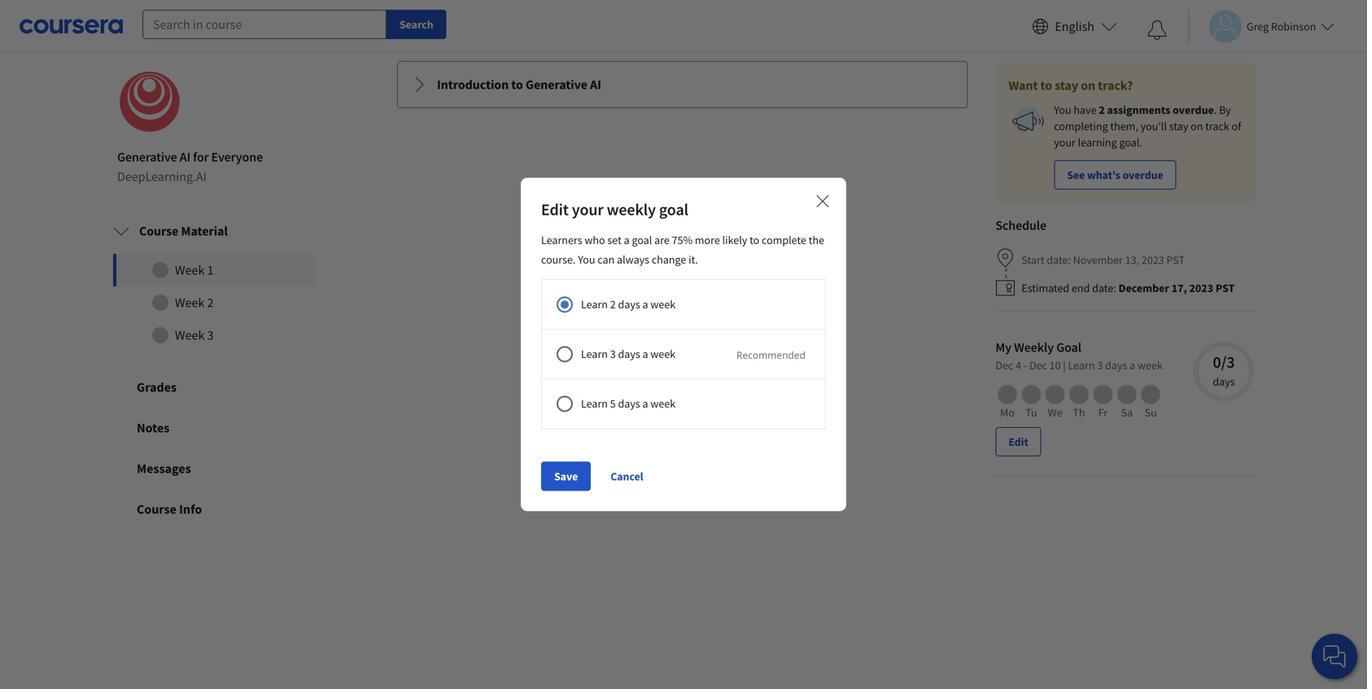 Task type: locate. For each thing, give the bounding box(es) containing it.
1 vertical spatial pst
[[1216, 281, 1235, 296]]

1 horizontal spatial dec
[[1030, 358, 1048, 373]]

1 vertical spatial stay
[[1170, 119, 1189, 134]]

you
[[1054, 103, 1072, 117], [578, 252, 595, 267]]

0 horizontal spatial 2
[[207, 295, 214, 311]]

week 2 link
[[113, 287, 317, 319]]

0 vertical spatial your
[[1054, 135, 1076, 150]]

1 vertical spatial you
[[578, 252, 595, 267]]

2023 right 17,
[[1190, 281, 1214, 296]]

goal
[[659, 199, 689, 220], [632, 233, 652, 247]]

0 horizontal spatial date:
[[1047, 253, 1071, 268]]

your up who in the top of the page
[[572, 199, 604, 220]]

a down learn 2 days a week at the top of page
[[643, 347, 648, 361]]

1 horizontal spatial pst
[[1216, 281, 1235, 296]]

days down always
[[618, 297, 640, 312]]

week left 1
[[175, 262, 205, 279]]

material
[[181, 223, 228, 240]]

date: right start
[[1047, 253, 1071, 268]]

overdue up track
[[1173, 103, 1214, 117]]

what's
[[1088, 168, 1121, 183]]

days right 5
[[618, 396, 640, 411]]

course left 'material'
[[139, 223, 179, 240]]

edit button
[[996, 428, 1042, 457]]

week down week 2
[[175, 327, 205, 344]]

course inside "dropdown button"
[[139, 223, 179, 240]]

pst up 17,
[[1167, 253, 1185, 268]]

week up learn 5 days a week
[[651, 347, 676, 361]]

you have 2 assignments overdue
[[1054, 103, 1214, 117]]

close image
[[813, 192, 833, 211]]

pst
[[1167, 253, 1185, 268], [1216, 281, 1235, 296]]

0 horizontal spatial stay
[[1055, 78, 1079, 94]]

1 vertical spatial your
[[572, 199, 604, 220]]

|
[[1063, 358, 1066, 373]]

a inside 'learners who set a goal are 75% more likely to complete the course. you can always change it.'
[[624, 233, 630, 247]]

my weekly goal dec 4 - dec 10 | learn 3 days a week
[[996, 340, 1163, 373]]

Search in course text field
[[142, 10, 387, 39]]

goal.
[[1120, 135, 1143, 150]]

a down always
[[643, 297, 648, 312]]

week 1
[[175, 262, 214, 279]]

0 horizontal spatial dec
[[996, 358, 1014, 373]]

on up have
[[1081, 78, 1096, 94]]

2 inside the edit your weekly goal option group
[[610, 297, 616, 312]]

0 horizontal spatial your
[[572, 199, 604, 220]]

course left the info at the bottom left of page
[[137, 502, 177, 518]]

week for week 2
[[175, 295, 205, 311]]

a right the set at the left top of the page
[[624, 233, 630, 247]]

learn down can
[[581, 297, 608, 312]]

stay up have
[[1055, 78, 1079, 94]]

tu
[[1026, 406, 1038, 420]]

1 vertical spatial overdue
[[1123, 168, 1164, 183]]

0 horizontal spatial overdue
[[1123, 168, 1164, 183]]

show notifications image
[[1148, 20, 1167, 40]]

1 horizontal spatial 2
[[610, 297, 616, 312]]

week 3
[[175, 327, 214, 344]]

dec
[[996, 358, 1014, 373], [1030, 358, 1048, 373]]

to right likely at the top of the page
[[750, 233, 760, 247]]

1 vertical spatial edit
[[1009, 435, 1029, 450]]

sa
[[1121, 406, 1133, 420]]

week
[[651, 297, 676, 312], [651, 347, 676, 361], [1138, 358, 1163, 373], [651, 396, 676, 411]]

november
[[1073, 253, 1123, 268]]

ai
[[180, 149, 191, 165]]

1 vertical spatial to
[[750, 233, 760, 247]]

a right 5
[[643, 396, 648, 411]]

edit inside dialog
[[541, 199, 569, 220]]

0 vertical spatial overdue
[[1173, 103, 1214, 117]]

date: right end
[[1093, 281, 1117, 296]]

always
[[617, 252, 650, 267]]

1 horizontal spatial stay
[[1170, 119, 1189, 134]]

you left have
[[1054, 103, 1072, 117]]

2 horizontal spatial 3
[[1098, 358, 1103, 373]]

messages link
[[98, 449, 332, 489]]

you inside 'learners who set a goal are 75% more likely to complete the course. you can always change it.'
[[578, 252, 595, 267]]

see what's overdue button
[[1054, 161, 1177, 190]]

3 right | at the bottom right of the page
[[1098, 358, 1103, 373]]

learners who set a goal are 75% more likely to complete the course. you can always change it.
[[541, 233, 825, 267]]

edit down mo
[[1009, 435, 1029, 450]]

3 for learn
[[610, 347, 616, 361]]

0 vertical spatial to
[[1041, 78, 1053, 94]]

1 horizontal spatial your
[[1054, 135, 1076, 150]]

1 vertical spatial goal
[[632, 233, 652, 247]]

0 horizontal spatial goal
[[632, 233, 652, 247]]

week down "change"
[[651, 297, 676, 312]]

info
[[179, 502, 202, 518]]

1 horizontal spatial 3
[[610, 347, 616, 361]]

your inside dialog
[[572, 199, 604, 220]]

deeplearning.ai
[[117, 169, 207, 185]]

1 vertical spatial 2023
[[1190, 281, 1214, 296]]

a for learn 5 days a week
[[643, 396, 648, 411]]

0 horizontal spatial edit
[[541, 199, 569, 220]]

0 horizontal spatial 2023
[[1142, 253, 1165, 268]]

goal left are
[[632, 233, 652, 247]]

course for course material
[[139, 223, 179, 240]]

on left track
[[1191, 119, 1203, 134]]

0 vertical spatial on
[[1081, 78, 1096, 94]]

search
[[400, 17, 434, 32]]

1 vertical spatial date:
[[1093, 281, 1117, 296]]

2 down 1
[[207, 295, 214, 311]]

0 vertical spatial course
[[139, 223, 179, 240]]

1 dec from the left
[[996, 358, 1014, 373]]

-
[[1024, 358, 1027, 373]]

week for learn 3 days a week
[[651, 347, 676, 361]]

stay right you'll
[[1170, 119, 1189, 134]]

goal up 75%
[[659, 199, 689, 220]]

week for week 1
[[175, 262, 205, 279]]

it.
[[689, 252, 698, 267]]

edit inside button
[[1009, 435, 1029, 450]]

0 vertical spatial goal
[[659, 199, 689, 220]]

help center image
[[1325, 647, 1345, 667]]

su
[[1145, 406, 1157, 420]]

of
[[1232, 119, 1242, 134]]

who
[[585, 233, 605, 247]]

1 vertical spatial week
[[175, 295, 205, 311]]

a inside my weekly goal dec 4 - dec 10 | learn 3 days a week
[[1130, 358, 1136, 373]]

a for learn 2 days a week
[[643, 297, 648, 312]]

learn down learn 2 days a week at the top of page
[[581, 347, 608, 361]]

them,
[[1111, 119, 1139, 134]]

learn right | at the bottom right of the page
[[1068, 358, 1095, 373]]

december
[[1119, 281, 1170, 296]]

3 inside the edit your weekly goal option group
[[610, 347, 616, 361]]

2023 right the 13,
[[1142, 253, 1165, 268]]

a for learners who set a goal are 75% more likely to complete the course. you can always change it.
[[624, 233, 630, 247]]

overdue down goal.
[[1123, 168, 1164, 183]]

0 vertical spatial 2023
[[1142, 253, 1165, 268]]

edit
[[541, 199, 569, 220], [1009, 435, 1029, 450]]

edit for edit
[[1009, 435, 1029, 450]]

1 vertical spatial on
[[1191, 119, 1203, 134]]

5
[[610, 396, 616, 411]]

grades link
[[98, 367, 332, 408]]

goal inside 'learners who set a goal are 75% more likely to complete the course. you can always change it.'
[[632, 233, 652, 247]]

1 week from the top
[[175, 262, 205, 279]]

edit up the learners
[[541, 199, 569, 220]]

1 horizontal spatial to
[[1041, 78, 1053, 94]]

1 horizontal spatial overdue
[[1173, 103, 1214, 117]]

days up sa
[[1106, 358, 1128, 373]]

to right want
[[1041, 78, 1053, 94]]

3 down week 2 link
[[207, 327, 214, 344]]

1 horizontal spatial on
[[1191, 119, 1203, 134]]

can
[[598, 252, 615, 267]]

0 vertical spatial week
[[175, 262, 205, 279]]

week up week 3
[[175, 295, 205, 311]]

1 vertical spatial course
[[137, 502, 177, 518]]

date:
[[1047, 253, 1071, 268], [1093, 281, 1117, 296]]

0 vertical spatial edit
[[541, 199, 569, 220]]

learn 2 days a week
[[581, 297, 676, 312]]

2 week from the top
[[175, 295, 205, 311]]

1 horizontal spatial edit
[[1009, 435, 1029, 450]]

for
[[193, 149, 209, 165]]

0 vertical spatial pst
[[1167, 253, 1185, 268]]

to
[[1041, 78, 1053, 94], [750, 233, 760, 247]]

days down learn 2 days a week at the top of page
[[618, 347, 640, 361]]

dec right -
[[1030, 358, 1048, 373]]

0 vertical spatial date:
[[1047, 253, 1071, 268]]

13,
[[1126, 253, 1140, 268]]

0 horizontal spatial to
[[750, 233, 760, 247]]

0 horizontal spatial 3
[[207, 327, 214, 344]]

set
[[608, 233, 622, 247]]

completing
[[1054, 119, 1108, 134]]

a up sa
[[1130, 358, 1136, 373]]

your down completing
[[1054, 135, 1076, 150]]

have
[[1074, 103, 1097, 117]]

3 up 5
[[610, 347, 616, 361]]

assignments
[[1107, 103, 1171, 117]]

2 right have
[[1099, 103, 1105, 117]]

2023
[[1142, 253, 1165, 268], [1190, 281, 1214, 296]]

edit for edit your weekly goal
[[541, 199, 569, 220]]

complete
[[762, 233, 807, 247]]

learn left 5
[[581, 396, 608, 411]]

2 vertical spatial week
[[175, 327, 205, 344]]

dec left the 4
[[996, 358, 1014, 373]]

2 down can
[[610, 297, 616, 312]]

week up su
[[1138, 358, 1163, 373]]

0 horizontal spatial you
[[578, 252, 595, 267]]

3 week from the top
[[175, 327, 205, 344]]

0 horizontal spatial pst
[[1167, 253, 1185, 268]]

week right 5
[[651, 396, 676, 411]]

save
[[554, 469, 578, 484]]

end
[[1072, 281, 1090, 296]]

course
[[139, 223, 179, 240], [137, 502, 177, 518]]

learn for learn 3 days a week
[[581, 347, 608, 361]]

1 horizontal spatial you
[[1054, 103, 1072, 117]]

you left can
[[578, 252, 595, 267]]

my
[[996, 340, 1012, 356]]

your
[[1054, 135, 1076, 150], [572, 199, 604, 220]]

overdue inside 'button'
[[1123, 168, 1164, 183]]

2
[[1099, 103, 1105, 117], [207, 295, 214, 311], [610, 297, 616, 312]]

pst right 17,
[[1216, 281, 1235, 296]]

2 dec from the left
[[1030, 358, 1048, 373]]

schedule
[[996, 218, 1047, 234]]

english
[[1055, 18, 1095, 35]]

75%
[[672, 233, 693, 247]]



Task type: vqa. For each thing, say whether or not it's contained in the screenshot.
Later.
no



Task type: describe. For each thing, give the bounding box(es) containing it.
learn 3 days a week
[[581, 347, 676, 361]]

2 for learn 2 days a week
[[610, 297, 616, 312]]

more
[[695, 233, 720, 247]]

course material
[[139, 223, 228, 240]]

17,
[[1172, 281, 1187, 296]]

weekly
[[607, 199, 656, 220]]

1 horizontal spatial date:
[[1093, 281, 1117, 296]]

chat with us image
[[1322, 644, 1348, 670]]

4
[[1016, 358, 1022, 373]]

are
[[655, 233, 670, 247]]

want to stay on track?
[[1009, 78, 1133, 94]]

loud megaphone image image
[[1009, 102, 1048, 141]]

course.
[[541, 252, 576, 267]]

track
[[1206, 119, 1230, 134]]

.
[[1214, 103, 1217, 117]]

0/3
[[1213, 352, 1235, 373]]

start
[[1022, 253, 1045, 268]]

cancel button
[[604, 462, 650, 491]]

want
[[1009, 78, 1038, 94]]

learners
[[541, 233, 582, 247]]

0/3 days
[[1213, 352, 1235, 389]]

grades
[[137, 380, 177, 396]]

0 vertical spatial stay
[[1055, 78, 1079, 94]]

see
[[1067, 168, 1085, 183]]

generative
[[117, 149, 177, 165]]

1 horizontal spatial goal
[[659, 199, 689, 220]]

week inside my weekly goal dec 4 - dec 10 | learn 3 days a week
[[1138, 358, 1163, 373]]

fr
[[1099, 406, 1108, 420]]

week 1 link
[[113, 254, 317, 287]]

edit your weekly goal dialog
[[521, 178, 874, 512]]

start date: november 13, 2023 pst
[[1022, 253, 1185, 268]]

the
[[809, 233, 825, 247]]

course for course info
[[137, 502, 177, 518]]

week for learn 5 days a week
[[651, 396, 676, 411]]

week for learn 2 days a week
[[651, 297, 676, 312]]

save button
[[541, 462, 591, 491]]

deeplearning.ai image
[[117, 69, 182, 134]]

days inside my weekly goal dec 4 - dec 10 | learn 3 days a week
[[1106, 358, 1128, 373]]

we
[[1048, 406, 1063, 420]]

week for week 3
[[175, 327, 205, 344]]

see what's overdue
[[1067, 168, 1164, 183]]

messages
[[137, 461, 191, 477]]

3 for week
[[207, 327, 214, 344]]

days down 0/3
[[1213, 375, 1235, 389]]

learn for learn 5 days a week
[[581, 396, 608, 411]]

0 horizontal spatial on
[[1081, 78, 1096, 94]]

2 for week 2
[[207, 295, 214, 311]]

search button
[[387, 10, 447, 39]]

by
[[1220, 103, 1231, 117]]

english button
[[1026, 0, 1124, 53]]

week 3 link
[[113, 319, 317, 352]]

mo
[[1001, 406, 1015, 420]]

days for learn 5 days a week
[[618, 396, 640, 411]]

days for learn 3 days a week
[[618, 347, 640, 361]]

learn inside my weekly goal dec 4 - dec 10 | learn 3 days a week
[[1068, 358, 1095, 373]]

learn 5 days a week
[[581, 396, 676, 411]]

your inside . by completing them, you'll stay on track of your learning goal.
[[1054, 135, 1076, 150]]

everyone
[[211, 149, 263, 165]]

generative ai for everyone deeplearning.ai
[[117, 149, 263, 185]]

course info
[[137, 502, 202, 518]]

1 horizontal spatial 2023
[[1190, 281, 1214, 296]]

weekly
[[1014, 340, 1054, 356]]

on inside . by completing them, you'll stay on track of your learning goal.
[[1191, 119, 1203, 134]]

to inside 'learners who set a goal are 75% more likely to complete the course. you can always change it.'
[[750, 233, 760, 247]]

learning
[[1078, 135, 1117, 150]]

days for learn 2 days a week
[[618, 297, 640, 312]]

stay inside . by completing them, you'll stay on track of your learning goal.
[[1170, 119, 1189, 134]]

likely
[[723, 233, 748, 247]]

estimated
[[1022, 281, 1070, 296]]

goal
[[1057, 340, 1082, 356]]

10
[[1050, 358, 1061, 373]]

1
[[207, 262, 214, 279]]

notes link
[[98, 408, 332, 449]]

notes
[[137, 420, 170, 437]]

track?
[[1098, 78, 1133, 94]]

learn for learn 2 days a week
[[581, 297, 608, 312]]

0 vertical spatial you
[[1054, 103, 1072, 117]]

edit your weekly goal
[[541, 199, 689, 220]]

estimated end date: december 17, 2023 pst
[[1022, 281, 1235, 296]]

week 2
[[175, 295, 214, 311]]

cancel
[[611, 469, 644, 484]]

. by completing them, you'll stay on track of your learning goal.
[[1054, 103, 1242, 150]]

2 horizontal spatial 2
[[1099, 103, 1105, 117]]

a for learn 3 days a week
[[643, 347, 648, 361]]

coursera image
[[20, 13, 123, 39]]

edit your weekly goal option group
[[541, 279, 874, 429]]

3 inside my weekly goal dec 4 - dec 10 | learn 3 days a week
[[1098, 358, 1103, 373]]

course material button
[[100, 209, 330, 254]]

change
[[652, 252, 687, 267]]

th
[[1073, 406, 1086, 420]]

you'll
[[1141, 119, 1167, 134]]

course info link
[[98, 489, 332, 530]]



